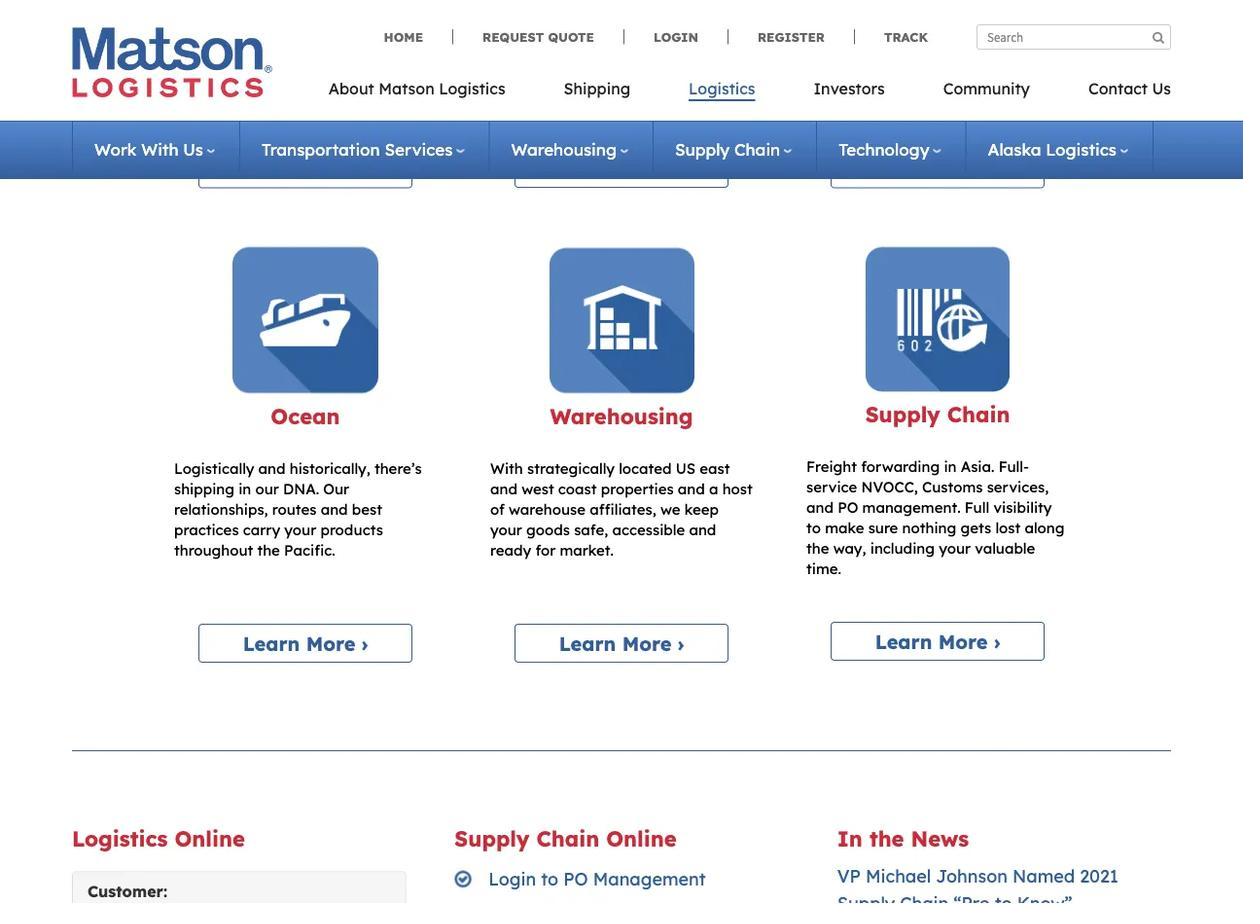 Task type: describe. For each thing, give the bounding box(es) containing it.
more for alternative.
[[939, 157, 988, 182]]

more for accessible
[[623, 632, 672, 656]]

customer:
[[88, 882, 167, 901]]

it inside "your product. your destination. your deadline.  your way on the highway. our commitment to make it so. it's how we roll."
[[360, 26, 370, 45]]

meet
[[950, 67, 986, 86]]

we inside "with strategically located us east and west coast properties and a host of warehouse affiliates, we keep your goods safe, accessible and ready for market."
[[661, 501, 681, 519]]

it
[[1053, 0, 1065, 4]]

properties
[[601, 480, 674, 499]]

in inside 'freight forwarding in asia. full- service nvocc, customs services, and po management. full visibility to make sure nothing gets lost along the way, including your valuable time.'
[[944, 458, 957, 476]]

Search search field
[[977, 24, 1172, 50]]

learn more › link for alternative.
[[831, 150, 1045, 189]]

happen
[[680, 26, 734, 44]]

way,
[[834, 540, 867, 558]]

contact
[[1089, 79, 1148, 98]]

things
[[633, 26, 676, 44]]

and up but
[[977, 0, 1004, 4]]

experienced
[[807, 67, 894, 86]]

sure
[[869, 519, 899, 538]]

2 horizontal spatial a
[[1008, 26, 1017, 45]]

along
[[1025, 519, 1065, 538]]

logistics down request
[[439, 79, 506, 98]]

ports
[[935, 0, 973, 4]]

learn for pacific.
[[243, 632, 300, 656]]

contact us
[[1089, 79, 1172, 98]]

learn more › for along
[[876, 630, 1001, 654]]

best
[[352, 501, 382, 519]]

practices
[[174, 521, 239, 540]]

investors
[[814, 79, 885, 98]]

full-
[[999, 458, 1030, 476]]

login link
[[624, 29, 728, 45]]

and inside 'freight forwarding in asia. full- service nvocc, customs services, and po management. full visibility to make sure nothing gets lost along the way, including your valuable time.'
[[807, 499, 834, 517]]

at
[[548, 46, 563, 64]]

your up commitment
[[243, 6, 275, 25]]

1 vertical spatial po
[[564, 868, 588, 890]]

track
[[885, 29, 928, 45]]

track link
[[854, 29, 928, 45]]

destination.
[[310, 0, 393, 4]]

and down the us
[[678, 480, 705, 499]]

learn for we
[[559, 156, 616, 181]]

quote
[[548, 29, 595, 45]]

2 online from the left
[[606, 826, 677, 852]]

alaska
[[988, 139, 1042, 160]]

home link
[[384, 29, 453, 45]]

your inside 'freight forwarding in asia. full- service nvocc, customs services, and po management. full visibility to make sure nothing gets lost along the way, including your valuable time.'
[[939, 540, 971, 558]]

freight forwarding in asia. full- service nvocc, customs services, and po management. full visibility to make sure nothing gets lost along the way, including your valuable time.
[[807, 458, 1065, 579]]

about matson logistics
[[329, 79, 506, 98]]

usual.
[[575, 66, 616, 85]]

for
[[536, 542, 556, 560]]

login to po management
[[489, 868, 706, 890]]

ocean link
[[271, 403, 340, 430]]

0 vertical spatial supply chain
[[675, 139, 781, 160]]

contact us link
[[1060, 73, 1172, 113]]

strategically
[[527, 460, 615, 478]]

highway.
[[361, 6, 423, 25]]

warehouse
[[509, 501, 586, 519]]

learn more › for call
[[559, 156, 684, 181]]

accessible
[[613, 521, 685, 540]]

management
[[593, 868, 706, 890]]

our inside the logistically and historically, there's shipping in our dna. our relationships, routes and best practices carry your products throughout the pacific.
[[323, 480, 349, 499]]

logistics down contact us "link"
[[1046, 139, 1117, 160]]

your product. your destination. your deadline.  your way on the highway. our commitment to make it so. it's how we roll.
[[174, 0, 429, 65]]

› for logistically and historically, there's shipping in our dna. our relationships, routes and best practices carry your products throughout the pacific.
[[362, 632, 368, 656]]

coast
[[558, 480, 597, 499]]

work with us link
[[94, 139, 215, 160]]

0 vertical spatial supply chain link
[[675, 139, 792, 160]]

to inside 'freight forwarding in asia. full- service nvocc, customs services, and po management. full visibility to make sure nothing gets lost along the way, including your valuable time.'
[[807, 519, 821, 538]]

your inside trucks and trains, ports and lanes. it gets complex in a blink, but matson logistics makes intermodal a cost- effective alternative. technology and experienced people meet your challenges head on.
[[990, 67, 1022, 86]]

supply inside vp michael johnson named 2021 supply chain "pro to know"
[[838, 893, 895, 904]]

login to po management link
[[489, 868, 706, 890]]

› for freight forwarding in asia. full- service nvocc, customs services, and po management. full visibility to make sure nothing gets lost along the way, including your valuable time.
[[994, 630, 1001, 654]]

to inside "your product. your destination. your deadline.  your way on the highway. our commitment to make it so. it's how we roll."
[[298, 26, 313, 45]]

carry
[[243, 521, 280, 540]]

management,
[[490, 26, 588, 44]]

your inside "with strategically located us east and west coast properties and a host of warehouse affiliates, we keep your goods safe, accessible and ready for market."
[[490, 521, 522, 540]]

a for with strategically located us east and west coast properties and a host of warehouse affiliates, we keep your goods safe, accessible and ready for market.
[[709, 480, 719, 499]]

it inside when your ltl consignment meets matson logistics' integrated freight management, good things happen – on time at lower cost. we call it business as usual.
[[701, 46, 711, 64]]

a for trucks and trains, ports and lanes. it gets complex in a blink, but matson logistics makes intermodal a cost- effective alternative. technology and experienced people meet your challenges head on.
[[922, 6, 932, 25]]

visibility
[[994, 499, 1052, 517]]

community link
[[914, 73, 1060, 113]]

the inside the logistically and historically, there's shipping in our dna. our relationships, routes and best practices carry your products throughout the pacific.
[[257, 542, 280, 560]]

people
[[898, 67, 946, 86]]

trucks
[[807, 0, 852, 4]]

your up highway.
[[397, 0, 429, 4]]

register link
[[728, 29, 854, 45]]

your up way
[[273, 0, 305, 4]]

request quote
[[483, 29, 595, 45]]

host
[[723, 480, 753, 499]]

0 vertical spatial warehousing
[[511, 139, 617, 160]]

goods
[[527, 521, 570, 540]]

blink,
[[936, 6, 973, 25]]

logistics up customer: link
[[72, 826, 168, 852]]

trains,
[[887, 0, 931, 4]]

supply chain online
[[455, 826, 677, 852]]

logistics inside 'link'
[[689, 79, 756, 98]]

gets inside 'freight forwarding in asia. full- service nvocc, customs services, and po management. full visibility to make sure nothing gets lost along the way, including your valuable time.'
[[961, 519, 992, 538]]

management.
[[863, 499, 961, 517]]

register
[[758, 29, 825, 45]]

more for roll.
[[306, 157, 356, 182]]

ready
[[490, 542, 532, 560]]

know"
[[1018, 893, 1073, 904]]

commitment
[[204, 26, 294, 45]]

effective
[[807, 47, 869, 65]]

but
[[978, 6, 1001, 25]]

roll.
[[231, 47, 257, 65]]

safe,
[[574, 521, 608, 540]]

learn more › link for accessible
[[515, 624, 729, 663]]

throughout
[[174, 542, 253, 560]]

login for login
[[654, 29, 699, 45]]

on.
[[926, 88, 947, 106]]

cost-
[[1021, 26, 1056, 45]]

product.
[[210, 0, 269, 4]]

ocean
[[271, 403, 340, 430]]

service
[[807, 478, 858, 497]]

learn for effective
[[876, 157, 933, 182]]

and up complex
[[856, 0, 883, 4]]

1 vertical spatial supply chain link
[[866, 401, 1011, 428]]

products
[[321, 521, 383, 540]]

learn more › for alternative.
[[876, 157, 1001, 182]]

freight inside when your ltl consignment meets matson logistics' integrated freight management, good things happen – on time at lower cost. we call it business as usual.
[[698, 5, 749, 24]]

matson inside when your ltl consignment meets matson logistics' integrated freight management, good things happen – on time at lower cost. we call it business as usual.
[[490, 5, 543, 24]]

› for trucks and trains, ports and lanes. it gets complex in a blink, but matson logistics makes intermodal a cost- effective alternative. technology and experienced people meet your challenges head on.
[[994, 157, 1001, 182]]

customs
[[923, 478, 983, 497]]

news
[[911, 826, 969, 852]]

0 horizontal spatial us
[[183, 139, 203, 160]]

request
[[483, 29, 544, 45]]

logistics inside trucks and trains, ports and lanes. it gets complex in a blink, but matson logistics makes intermodal a cost- effective alternative. technology and experienced people meet your challenges head on.
[[807, 26, 869, 45]]



Task type: locate. For each thing, give the bounding box(es) containing it.
learn more › for accessible
[[559, 632, 684, 656]]

on inside when your ltl consignment meets matson logistics' integrated freight management, good things happen – on time at lower cost. we call it business as usual.
[[490, 46, 508, 64]]

located
[[619, 460, 672, 478]]

on down request
[[490, 46, 508, 64]]

keep
[[685, 501, 719, 519]]

relationships,
[[174, 501, 268, 519]]

business
[[490, 66, 551, 85]]

including
[[871, 540, 935, 558]]

west
[[522, 480, 554, 499]]

transportation
[[262, 139, 380, 160]]

1 horizontal spatial us
[[1153, 79, 1172, 98]]

your inside the logistically and historically, there's shipping in our dna. our relationships, routes and best practices carry your products throughout the pacific.
[[284, 521, 316, 540]]

matson inside top menu navigation
[[379, 79, 435, 98]]

call
[[673, 46, 697, 64]]

vp michael johnson named 2021 supply chain "pro to know" link
[[838, 865, 1119, 904]]

request quote link
[[453, 29, 624, 45]]

learn more › link for call
[[515, 149, 729, 188]]

learn
[[559, 156, 616, 181], [243, 157, 300, 182], [876, 157, 933, 182], [876, 630, 933, 654], [559, 632, 616, 656], [243, 632, 300, 656]]

your
[[535, 0, 567, 3], [990, 67, 1022, 86], [490, 521, 522, 540], [284, 521, 316, 540], [939, 540, 971, 558]]

chain down top menu navigation
[[735, 139, 781, 160]]

None search field
[[977, 24, 1172, 50]]

nvocc,
[[862, 478, 918, 497]]

warehousing
[[511, 139, 617, 160], [550, 403, 693, 430]]

1 online from the left
[[175, 826, 245, 852]]

1 vertical spatial us
[[183, 139, 203, 160]]

us right work
[[183, 139, 203, 160]]

1 vertical spatial on
[[490, 46, 508, 64]]

to down way
[[298, 26, 313, 45]]

asia.
[[961, 458, 995, 476]]

our up the how at top left
[[174, 26, 200, 45]]

and up our at the bottom of page
[[258, 460, 286, 478]]

1 vertical spatial it
[[701, 46, 711, 64]]

a down east
[[709, 480, 719, 499]]

technology link
[[839, 139, 942, 160]]

your up ready
[[490, 521, 522, 540]]

supply chain
[[675, 139, 781, 160], [866, 401, 1011, 428]]

with strategically located us east and west coast properties and a host of warehouse affiliates, we keep your goods safe, accessible and ready for market.
[[490, 460, 753, 560]]

a down trains,
[[922, 6, 932, 25]]

in inside trucks and trains, ports and lanes. it gets complex in a blink, but matson logistics makes intermodal a cost- effective alternative. technology and experienced people meet your challenges head on.
[[906, 6, 918, 25]]

learn for lost
[[876, 630, 933, 654]]

alternative.
[[873, 47, 954, 65]]

customer: link
[[88, 882, 167, 901]]

shipping
[[174, 480, 235, 499]]

full
[[965, 499, 990, 517]]

make inside "your product. your destination. your deadline.  your way on the highway. our commitment to make it so. it's how we roll."
[[317, 26, 356, 45]]

your up deadline.
[[174, 0, 206, 4]]

challenges
[[807, 88, 882, 106]]

your down routes
[[284, 521, 316, 540]]

logistics up the effective
[[807, 26, 869, 45]]

0 vertical spatial po
[[838, 499, 859, 517]]

0 horizontal spatial in
[[239, 480, 251, 499]]

lanes.
[[1008, 0, 1048, 4]]

› for with strategically located us east and west coast properties and a host of warehouse affiliates, we keep your goods safe, accessible and ready for market.
[[678, 632, 684, 656]]

and down service
[[807, 499, 834, 517]]

good
[[592, 26, 629, 44]]

a inside "with strategically located us east and west coast properties and a host of warehouse affiliates, we keep your goods safe, accessible and ready for market."
[[709, 480, 719, 499]]

0 horizontal spatial technology
[[839, 139, 930, 160]]

chain inside vp michael johnson named 2021 supply chain "pro to know"
[[900, 893, 949, 904]]

1 vertical spatial warehousing link
[[550, 403, 693, 430]]

services,
[[987, 478, 1049, 497]]

complex
[[842, 6, 901, 25]]

more for call
[[623, 156, 672, 181]]

way
[[279, 6, 308, 25]]

0 vertical spatial freight
[[698, 5, 749, 24]]

vp
[[838, 865, 861, 887]]

1 vertical spatial we
[[661, 501, 681, 519]]

in
[[906, 6, 918, 25], [944, 458, 957, 476], [239, 480, 251, 499]]

more for along
[[939, 630, 988, 654]]

we up accessible
[[661, 501, 681, 519]]

a left cost-
[[1008, 26, 1017, 45]]

the up "time." on the right of page
[[807, 540, 830, 558]]

1 vertical spatial warehousing
[[550, 403, 693, 430]]

gets inside trucks and trains, ports and lanes. it gets complex in a blink, but matson logistics makes intermodal a cost- effective alternative. technology and experienced people meet your challenges head on.
[[807, 6, 838, 25]]

warehousing down shipping 'link'
[[511, 139, 617, 160]]

community
[[944, 79, 1030, 98]]

technology inside trucks and trains, ports and lanes. it gets complex in a blink, but matson logistics makes intermodal a cost- effective alternative. technology and experienced people meet your challenges head on.
[[958, 47, 1038, 65]]

freight down meets
[[698, 5, 749, 24]]

› for your product. your destination. your deadline.  your way on the highway. our commitment to make it so. it's how we roll.
[[362, 157, 368, 182]]

with inside "with strategically located us east and west coast properties and a host of warehouse affiliates, we keep your goods safe, accessible and ready for market."
[[490, 460, 523, 478]]

login up call
[[654, 29, 699, 45]]

0 horizontal spatial gets
[[807, 6, 838, 25]]

1 horizontal spatial our
[[323, 480, 349, 499]]

make down destination. on the top left of page
[[317, 26, 356, 45]]

it down happen at the top of the page
[[701, 46, 711, 64]]

consignment
[[600, 0, 691, 3]]

1 vertical spatial make
[[825, 519, 865, 538]]

freight up service
[[807, 458, 857, 476]]

"pro
[[954, 893, 990, 904]]

1 horizontal spatial on
[[490, 46, 508, 64]]

to
[[298, 26, 313, 45], [807, 519, 821, 538], [541, 868, 559, 890], [995, 893, 1013, 904]]

0 vertical spatial technology
[[958, 47, 1038, 65]]

1 horizontal spatial a
[[922, 6, 932, 25]]

1 vertical spatial freight
[[807, 458, 857, 476]]

1 vertical spatial a
[[1008, 26, 1017, 45]]

1 horizontal spatial in
[[906, 6, 918, 25]]

michael
[[866, 865, 932, 887]]

logistically and historically, there's shipping in our dna. our relationships, routes and best practices carry your products throughout the pacific.
[[174, 460, 422, 560]]

logistics online
[[72, 826, 245, 852]]

in
[[838, 826, 863, 852]]

shipping
[[564, 79, 631, 98]]

0 vertical spatial we
[[207, 47, 227, 65]]

our inside "your product. your destination. your deadline.  your way on the highway. our commitment to make it so. it's how we roll."
[[174, 26, 200, 45]]

your right the meet
[[990, 67, 1022, 86]]

make inside 'freight forwarding in asia. full- service nvocc, customs services, and po management. full visibility to make sure nothing gets lost along the way, including your valuable time.'
[[825, 519, 865, 538]]

login for login to po management
[[489, 868, 536, 890]]

your up "logistics'"
[[535, 0, 567, 3]]

0 vertical spatial on
[[312, 6, 330, 25]]

2 vertical spatial in
[[239, 480, 251, 499]]

the down destination. on the top left of page
[[334, 6, 357, 25]]

0 horizontal spatial it
[[360, 26, 370, 45]]

1 vertical spatial with
[[490, 460, 523, 478]]

to down supply chain online
[[541, 868, 559, 890]]

0 horizontal spatial make
[[317, 26, 356, 45]]

alaska logistics link
[[988, 139, 1129, 160]]

0 horizontal spatial a
[[709, 480, 719, 499]]

0 vertical spatial make
[[317, 26, 356, 45]]

it
[[360, 26, 370, 45], [701, 46, 711, 64]]

2 horizontal spatial matson
[[1005, 6, 1058, 25]]

and up the 'products'
[[321, 501, 348, 519]]

online
[[175, 826, 245, 852], [606, 826, 677, 852]]

0 vertical spatial in
[[906, 6, 918, 25]]

po down service
[[838, 499, 859, 517]]

learn more › link for along
[[831, 622, 1045, 661]]

0 horizontal spatial supply chain
[[675, 139, 781, 160]]

warehousing up located
[[550, 403, 693, 430]]

we inside "your product. your destination. your deadline.  your way on the highway. our commitment to make it so. it's how we roll."
[[207, 47, 227, 65]]

warehousing link up located
[[550, 403, 693, 430]]

your inside when your ltl consignment meets matson logistics' integrated freight management, good things happen – on time at lower cost. we call it business as usual.
[[535, 0, 567, 3]]

1 horizontal spatial login
[[654, 29, 699, 45]]

the inside 'freight forwarding in asia. full- service nvocc, customs services, and po management. full visibility to make sure nothing gets lost along the way, including your valuable time.'
[[807, 540, 830, 558]]

learn for we
[[243, 157, 300, 182]]

0 vertical spatial with
[[141, 139, 179, 160]]

0 horizontal spatial po
[[564, 868, 588, 890]]

freight inside 'freight forwarding in asia. full- service nvocc, customs services, and po management. full visibility to make sure nothing gets lost along the way, including your valuable time.'
[[807, 458, 857, 476]]

transportation services link
[[262, 139, 465, 160]]

1 horizontal spatial it
[[701, 46, 711, 64]]

2 vertical spatial a
[[709, 480, 719, 499]]

1 vertical spatial supply chain
[[866, 401, 1011, 428]]

about matson logistics link
[[329, 73, 535, 113]]

valuable
[[975, 540, 1036, 558]]

and down cost-
[[1042, 47, 1069, 65]]

make up way,
[[825, 519, 865, 538]]

login down supply chain online
[[489, 868, 536, 890]]

logistics link
[[660, 73, 785, 113]]

cost.
[[609, 46, 642, 64]]

technology
[[958, 47, 1038, 65], [839, 139, 930, 160]]

1 vertical spatial gets
[[961, 519, 992, 538]]

on inside "your product. your destination. your deadline.  your way on the highway. our commitment to make it so. it's how we roll."
[[312, 6, 330, 25]]

0 horizontal spatial supply chain link
[[675, 139, 792, 160]]

1 vertical spatial login
[[489, 868, 536, 890]]

1 horizontal spatial supply chain
[[866, 401, 1011, 428]]

the inside "your product. your destination. your deadline.  your way on the highway. our commitment to make it so. it's how we roll."
[[334, 6, 357, 25]]

supply chain up forwarding at right
[[866, 401, 1011, 428]]

how
[[174, 47, 203, 65]]

investors link
[[785, 73, 914, 113]]

us inside "link"
[[1153, 79, 1172, 98]]

chain up asia.
[[948, 401, 1011, 428]]

in down trains,
[[906, 6, 918, 25]]

gets down trucks
[[807, 6, 838, 25]]

with right work
[[141, 139, 179, 160]]

matson down "home" in the top left of the page
[[379, 79, 435, 98]]

in up customs
[[944, 458, 957, 476]]

0 horizontal spatial with
[[141, 139, 179, 160]]

0 horizontal spatial matson
[[379, 79, 435, 98]]

po down supply chain online
[[564, 868, 588, 890]]

logistics'
[[547, 5, 613, 24]]

as
[[555, 66, 571, 85]]

1 horizontal spatial online
[[606, 826, 677, 852]]

learn more › link
[[515, 149, 729, 188], [198, 150, 413, 189], [831, 150, 1045, 189], [831, 622, 1045, 661], [515, 624, 729, 663], [198, 624, 413, 663]]

supply chain link up forwarding at right
[[866, 401, 1011, 428]]

warehousing link down shipping 'link'
[[511, 139, 629, 160]]

0 vertical spatial a
[[922, 6, 932, 25]]

matson down lanes.
[[1005, 6, 1058, 25]]

our down historically, on the bottom of page
[[323, 480, 349, 499]]

our
[[174, 26, 200, 45], [323, 480, 349, 499]]

on right way
[[312, 6, 330, 25]]

to up "time." on the right of page
[[807, 519, 821, 538]]

and up of
[[490, 480, 518, 499]]

2 horizontal spatial in
[[944, 458, 957, 476]]

makes
[[873, 26, 919, 45]]

services
[[385, 139, 453, 160]]

us
[[676, 460, 696, 478]]

make
[[317, 26, 356, 45], [825, 519, 865, 538]]

› for when your ltl consignment meets matson logistics' integrated freight management, good things happen – on time at lower cost. we call it business as usual.
[[678, 156, 684, 181]]

to inside vp michael johnson named 2021 supply chain "pro to know"
[[995, 893, 1013, 904]]

your down nothing
[[939, 540, 971, 558]]

learn more › link for roll.
[[198, 150, 413, 189]]

1 horizontal spatial make
[[825, 519, 865, 538]]

matson logistics image
[[72, 27, 272, 97]]

work
[[94, 139, 137, 160]]

technology up community
[[958, 47, 1038, 65]]

learn more › for roll.
[[243, 157, 368, 182]]

0 vertical spatial login
[[654, 29, 699, 45]]

logistically
[[174, 460, 254, 478]]

supply chain link down the logistics 'link'
[[675, 139, 792, 160]]

head
[[886, 88, 922, 106]]

0 horizontal spatial freight
[[698, 5, 749, 24]]

1 horizontal spatial matson
[[490, 5, 543, 24]]

chain
[[735, 139, 781, 160], [948, 401, 1011, 428], [537, 826, 600, 852], [900, 893, 949, 904]]

about
[[329, 79, 374, 98]]

0 horizontal spatial online
[[175, 826, 245, 852]]

logistics down call
[[689, 79, 756, 98]]

with up west
[[490, 460, 523, 478]]

1 horizontal spatial po
[[838, 499, 859, 517]]

when your ltl consignment meets matson logistics' integrated freight management, good things happen – on time at lower cost. we call it business as usual.
[[490, 0, 749, 85]]

and down keep
[[689, 521, 717, 540]]

1 horizontal spatial supply chain link
[[866, 401, 1011, 428]]

0 vertical spatial us
[[1153, 79, 1172, 98]]

0 horizontal spatial on
[[312, 6, 330, 25]]

us right contact
[[1153, 79, 1172, 98]]

po inside 'freight forwarding in asia. full- service nvocc, customs services, and po management. full visibility to make sure nothing gets lost along the way, including your valuable time.'
[[838, 499, 859, 517]]

1 horizontal spatial gets
[[961, 519, 992, 538]]

pacific.
[[284, 542, 335, 560]]

top menu navigation
[[329, 73, 1172, 113]]

search image
[[1153, 31, 1165, 43]]

to right "pro
[[995, 893, 1013, 904]]

1 horizontal spatial with
[[490, 460, 523, 478]]

1 vertical spatial in
[[944, 458, 957, 476]]

0 vertical spatial our
[[174, 26, 200, 45]]

the down carry at bottom
[[257, 542, 280, 560]]

transportation services
[[262, 139, 453, 160]]

in inside the logistically and historically, there's shipping in our dna. our relationships, routes and best practices carry your products throughout the pacific.
[[239, 480, 251, 499]]

alaska logistics
[[988, 139, 1117, 160]]

0 horizontal spatial login
[[489, 868, 536, 890]]

0 horizontal spatial our
[[174, 26, 200, 45]]

the right in
[[870, 826, 905, 852]]

shipping link
[[535, 73, 660, 113]]

chain down michael
[[900, 893, 949, 904]]

in left our at the bottom of page
[[239, 480, 251, 499]]

1 horizontal spatial technology
[[958, 47, 1038, 65]]

routes
[[272, 501, 317, 519]]

matson down the when
[[490, 5, 543, 24]]

a
[[922, 6, 932, 25], [1008, 26, 1017, 45], [709, 480, 719, 499]]

gets down full
[[961, 519, 992, 538]]

matson inside trucks and trains, ports and lanes. it gets complex in a blink, but matson logistics makes intermodal a cost- effective alternative. technology and experienced people meet your challenges head on.
[[1005, 6, 1058, 25]]

supply chain down the logistics 'link'
[[675, 139, 781, 160]]

0 vertical spatial it
[[360, 26, 370, 45]]

it left 'so.'
[[360, 26, 370, 45]]

lost
[[996, 519, 1021, 538]]

technology down head
[[839, 139, 930, 160]]

gets
[[807, 6, 838, 25], [961, 519, 992, 538]]

0 vertical spatial warehousing link
[[511, 139, 629, 160]]

warehousing link
[[511, 139, 629, 160], [550, 403, 693, 430]]

johnson
[[936, 865, 1008, 887]]

affiliates,
[[590, 501, 657, 519]]

0 vertical spatial gets
[[807, 6, 838, 25]]

intermodal
[[924, 26, 1004, 45]]

logistics
[[807, 26, 869, 45], [439, 79, 506, 98], [689, 79, 756, 98], [1046, 139, 1117, 160], [72, 826, 168, 852]]

1 horizontal spatial freight
[[807, 458, 857, 476]]

we left roll.
[[207, 47, 227, 65]]

0 horizontal spatial we
[[207, 47, 227, 65]]

chain up login to po management
[[537, 826, 600, 852]]

1 vertical spatial technology
[[839, 139, 930, 160]]

1 vertical spatial our
[[323, 480, 349, 499]]

learn for safe,
[[559, 632, 616, 656]]

1 horizontal spatial we
[[661, 501, 681, 519]]

dna.
[[283, 480, 319, 499]]

we
[[646, 46, 669, 64]]



Task type: vqa. For each thing, say whether or not it's contained in the screenshot.
the Quote
yes



